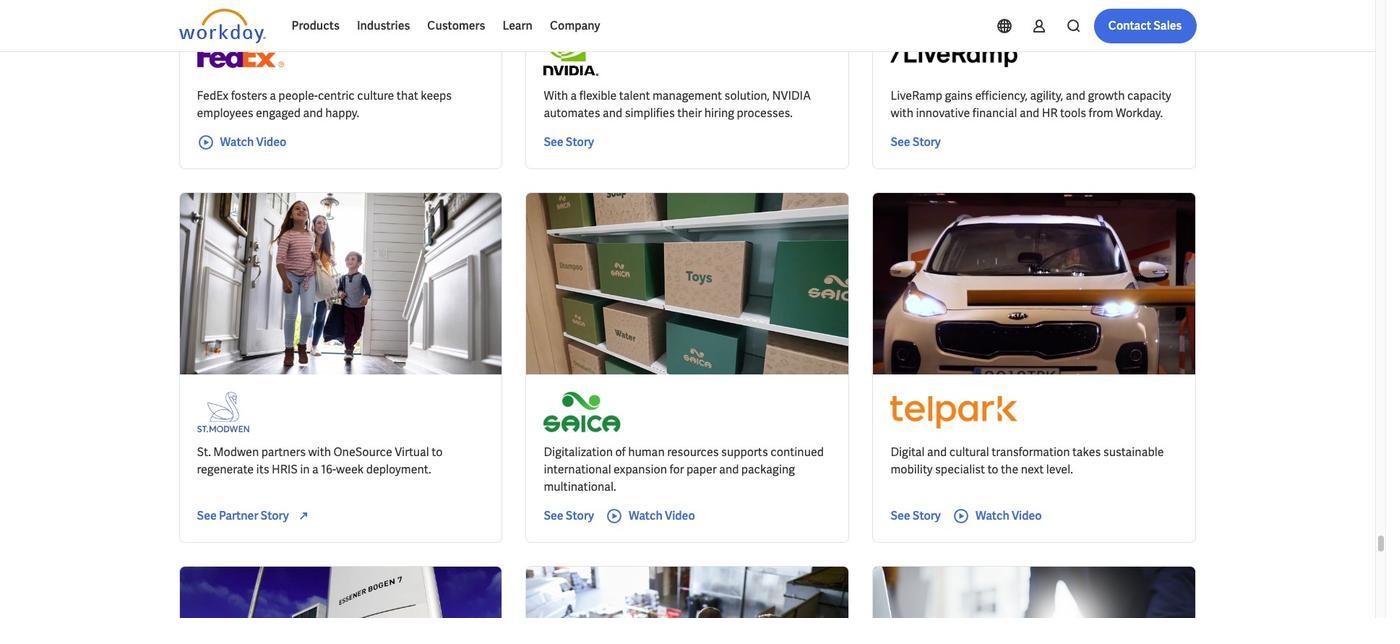 Task type: vqa. For each thing, say whether or not it's contained in the screenshot.
rightmost A
yes



Task type: describe. For each thing, give the bounding box(es) containing it.
contact sales
[[1109, 18, 1183, 33]]

modwen
[[213, 445, 259, 460]]

watch video for digitalization of human resources supports continued international expansion for paper and packaging multinational.
[[629, 509, 695, 524]]

management
[[653, 88, 723, 104]]

company
[[550, 18, 601, 33]]

see story link down multinational.
[[544, 508, 594, 525]]

nvidia
[[773, 88, 811, 104]]

gains
[[945, 88, 973, 104]]

all
[[592, 16, 604, 29]]

their
[[678, 106, 702, 121]]

see partner story link
[[197, 508, 318, 525]]

story down mobility
[[913, 509, 941, 524]]

clear all button
[[561, 8, 608, 37]]

workday.
[[1117, 106, 1164, 121]]

see story down multinational.
[[544, 509, 594, 524]]

learn button
[[494, 9, 542, 43]]

transformation
[[992, 445, 1071, 460]]

products
[[292, 18, 340, 33]]

fedex image
[[197, 36, 284, 76]]

watch for digitalization of human resources supports continued international expansion for paper and packaging multinational.
[[629, 509, 663, 524]]

culture
[[357, 88, 394, 104]]

see for see story link underneath mobility
[[891, 509, 911, 524]]

with a flexible talent management solution, nvidia automates and simplifies their hiring processes.
[[544, 88, 811, 121]]

human
[[629, 445, 665, 460]]

topic button
[[179, 8, 244, 37]]

packaging
[[742, 462, 796, 477]]

clear
[[565, 16, 590, 29]]

story down multinational.
[[566, 509, 594, 524]]

and up tools
[[1066, 88, 1086, 104]]

with inside st. modwen partners with onesource virtual to regenerate its hris in a 16-week deployment.
[[308, 445, 331, 460]]

happy.
[[326, 106, 360, 121]]

supports
[[722, 445, 769, 460]]

a inside fedex fosters a people-centric culture that keeps employees engaged and happy.
[[270, 88, 276, 104]]

sustainable
[[1104, 445, 1165, 460]]

watch video link for digitalization of human resources supports continued international expansion for paper and packaging multinational.
[[606, 508, 695, 525]]

digitalization of human resources supports continued international expansion for paper and packaging multinational.
[[544, 445, 824, 495]]

16-
[[321, 462, 336, 477]]

and left hr
[[1020, 106, 1040, 121]]

liveramp, inc. image
[[891, 36, 1018, 76]]

automates
[[544, 106, 601, 121]]

level.
[[1047, 462, 1074, 477]]

its
[[256, 462, 269, 477]]

to inside digital and cultural transformation takes sustainable mobility specialist to the next level.
[[988, 462, 999, 477]]

business
[[358, 16, 399, 29]]

0 horizontal spatial watch video link
[[197, 134, 287, 151]]

see story down mobility
[[891, 509, 941, 524]]

the
[[1002, 462, 1019, 477]]

talent
[[620, 88, 651, 104]]

centric
[[318, 88, 355, 104]]

with
[[544, 88, 568, 104]]

solution,
[[725, 88, 770, 104]]

growth
[[1089, 88, 1126, 104]]

story down automates
[[566, 135, 594, 150]]

in
[[300, 462, 310, 477]]

story down the "innovative"
[[913, 135, 941, 150]]

engaged
[[256, 106, 301, 121]]

industries
[[357, 18, 410, 33]]

watch for digital and cultural transformation takes sustainable mobility specialist to the next level.
[[976, 509, 1010, 524]]

takes
[[1073, 445, 1102, 460]]

paper
[[687, 462, 717, 477]]

st. modwen partners with onesource virtual to regenerate its hris in a 16-week deployment.
[[197, 445, 443, 477]]

industry
[[267, 16, 306, 29]]

to inside st. modwen partners with onesource virtual to regenerate its hris in a 16-week deployment.
[[432, 445, 443, 460]]

from
[[1089, 106, 1114, 121]]

empark aparcamientos y servicios s.a. (telpark) image
[[891, 392, 1018, 433]]

see story down the "innovative"
[[891, 135, 941, 150]]

Search Customer Stories text field
[[992, 9, 1169, 35]]

fedex
[[197, 88, 229, 104]]

agility,
[[1031, 88, 1064, 104]]

partners
[[262, 445, 306, 460]]

industry button
[[256, 8, 335, 37]]

efficiency,
[[976, 88, 1028, 104]]

contact sales link
[[1095, 9, 1197, 43]]

watch video link for digital and cultural transformation takes sustainable mobility specialist to the next level.
[[953, 508, 1043, 525]]

see partner story
[[197, 509, 289, 524]]

regenerate
[[197, 462, 254, 477]]



Task type: locate. For each thing, give the bounding box(es) containing it.
0 horizontal spatial to
[[432, 445, 443, 460]]

st. modwen (st. modwen properties plc) image
[[197, 392, 249, 433]]

1 horizontal spatial video
[[665, 509, 695, 524]]

keeps
[[421, 88, 452, 104]]

business outcome button
[[346, 8, 473, 37]]

expansion
[[614, 462, 668, 477]]

digitalization
[[544, 445, 613, 460]]

0 vertical spatial to
[[432, 445, 443, 460]]

more
[[496, 16, 520, 29]]

customers button
[[419, 9, 494, 43]]

hr
[[1043, 106, 1058, 121]]

multinational.
[[544, 480, 617, 495]]

with up 16-
[[308, 445, 331, 460]]

financial
[[973, 106, 1018, 121]]

people-
[[279, 88, 318, 104]]

1 horizontal spatial with
[[891, 106, 914, 121]]

watch video down engaged
[[220, 135, 287, 150]]

and inside with a flexible talent management solution, nvidia automates and simplifies their hiring processes.
[[603, 106, 623, 121]]

watch down expansion on the bottom left of the page
[[629, 509, 663, 524]]

story right "partner"
[[261, 509, 289, 524]]

see down multinational.
[[544, 509, 564, 524]]

s.a. industrias celulosa aragonesa image
[[544, 392, 621, 433]]

business outcome
[[358, 16, 444, 29]]

liveramp gains efficiency, agility, and growth capacity with innovative financial and hr tools from workday.
[[891, 88, 1172, 121]]

video for digital and cultural transformation takes sustainable mobility specialist to the next level.
[[1012, 509, 1043, 524]]

nvidia corporation image
[[544, 36, 599, 76]]

and inside digital and cultural transformation takes sustainable mobility specialist to the next level.
[[928, 445, 948, 460]]

for
[[670, 462, 684, 477]]

cultural
[[950, 445, 990, 460]]

clear all
[[565, 16, 604, 29]]

to left 'the'
[[988, 462, 999, 477]]

see story link down automates
[[544, 134, 594, 151]]

capacity
[[1128, 88, 1172, 104]]

video
[[256, 135, 287, 150], [665, 509, 695, 524], [1012, 509, 1043, 524]]

and down supports
[[720, 462, 739, 477]]

hris
[[272, 462, 298, 477]]

more button
[[485, 8, 549, 37]]

1 horizontal spatial watch video link
[[606, 508, 695, 525]]

see for see story link below automates
[[544, 135, 564, 150]]

1 vertical spatial to
[[988, 462, 999, 477]]

contact
[[1109, 18, 1152, 33]]

international
[[544, 462, 612, 477]]

0 horizontal spatial video
[[256, 135, 287, 150]]

story
[[566, 135, 594, 150], [913, 135, 941, 150], [261, 509, 289, 524], [566, 509, 594, 524], [913, 509, 941, 524]]

hiring
[[705, 106, 735, 121]]

digital
[[891, 445, 925, 460]]

watch video down for
[[629, 509, 695, 524]]

see story link down mobility
[[891, 508, 941, 525]]

video down engaged
[[256, 135, 287, 150]]

and inside fedex fosters a people-centric culture that keeps employees engaged and happy.
[[303, 106, 323, 121]]

specialist
[[936, 462, 986, 477]]

digital and cultural transformation takes sustainable mobility specialist to the next level.
[[891, 445, 1165, 477]]

watch video link down expansion on the bottom left of the page
[[606, 508, 695, 525]]

watch video link down employees
[[197, 134, 287, 151]]

see story link down the "innovative"
[[891, 134, 941, 151]]

1 horizontal spatial a
[[312, 462, 319, 477]]

watch video link
[[197, 134, 287, 151], [606, 508, 695, 525], [953, 508, 1043, 525]]

and up specialist
[[928, 445, 948, 460]]

2 horizontal spatial video
[[1012, 509, 1043, 524]]

products button
[[283, 9, 348, 43]]

see down mobility
[[891, 509, 911, 524]]

week
[[336, 462, 364, 477]]

a
[[270, 88, 276, 104], [571, 88, 577, 104], [312, 462, 319, 477]]

1 horizontal spatial watch
[[629, 509, 663, 524]]

and
[[1066, 88, 1086, 104], [303, 106, 323, 121], [603, 106, 623, 121], [1020, 106, 1040, 121], [928, 445, 948, 460], [720, 462, 739, 477]]

see left "partner"
[[197, 509, 217, 524]]

with inside liveramp gains efficiency, agility, and growth capacity with innovative financial and hr tools from workday.
[[891, 106, 914, 121]]

to
[[432, 445, 443, 460], [988, 462, 999, 477]]

with
[[891, 106, 914, 121], [308, 445, 331, 460]]

a right in
[[312, 462, 319, 477]]

flexible
[[580, 88, 617, 104]]

go to the homepage image
[[179, 9, 266, 43]]

2 horizontal spatial watch video
[[976, 509, 1043, 524]]

watch down employees
[[220, 135, 254, 150]]

simplifies
[[625, 106, 675, 121]]

innovative
[[916, 106, 971, 121]]

see for see story link below multinational.
[[544, 509, 564, 524]]

topic
[[191, 16, 215, 29]]

0 horizontal spatial a
[[270, 88, 276, 104]]

virtual
[[395, 445, 429, 460]]

video down for
[[665, 509, 695, 524]]

company button
[[542, 9, 609, 43]]

customers
[[428, 18, 486, 33]]

see story down automates
[[544, 135, 594, 150]]

learn
[[503, 18, 533, 33]]

watch video down 'the'
[[976, 509, 1043, 524]]

outcome
[[401, 16, 444, 29]]

2 horizontal spatial watch video link
[[953, 508, 1043, 525]]

that
[[397, 88, 419, 104]]

watch video for digital and cultural transformation takes sustainable mobility specialist to the next level.
[[976, 509, 1043, 524]]

see
[[544, 135, 564, 150], [891, 135, 911, 150], [197, 509, 217, 524], [544, 509, 564, 524], [891, 509, 911, 524]]

watch down 'the'
[[976, 509, 1010, 524]]

watch video
[[220, 135, 287, 150], [629, 509, 695, 524], [976, 509, 1043, 524]]

a inside with a flexible talent management solution, nvidia automates and simplifies their hiring processes.
[[571, 88, 577, 104]]

0 horizontal spatial watch video
[[220, 135, 287, 150]]

mobility
[[891, 462, 933, 477]]

2 horizontal spatial a
[[571, 88, 577, 104]]

employees
[[197, 106, 254, 121]]

video down next
[[1012, 509, 1043, 524]]

processes.
[[737, 106, 793, 121]]

resources
[[668, 445, 719, 460]]

and inside digitalization of human resources supports continued international expansion for paper and packaging multinational.
[[720, 462, 739, 477]]

a up automates
[[571, 88, 577, 104]]

see down automates
[[544, 135, 564, 150]]

industries button
[[348, 9, 419, 43]]

st.
[[197, 445, 211, 460]]

and down flexible
[[603, 106, 623, 121]]

liveramp
[[891, 88, 943, 104]]

a up engaged
[[270, 88, 276, 104]]

2 horizontal spatial watch
[[976, 509, 1010, 524]]

0 horizontal spatial with
[[308, 445, 331, 460]]

1 horizontal spatial to
[[988, 462, 999, 477]]

see for see story link under the "innovative"
[[891, 135, 911, 150]]

fedex fosters a people-centric culture that keeps employees engaged and happy.
[[197, 88, 452, 121]]

0 vertical spatial with
[[891, 106, 914, 121]]

continued
[[771, 445, 824, 460]]

sales
[[1154, 18, 1183, 33]]

deployment.
[[366, 462, 431, 477]]

next
[[1022, 462, 1044, 477]]

and down people-
[[303, 106, 323, 121]]

fosters
[[231, 88, 267, 104]]

of
[[616, 445, 626, 460]]

see down the liveramp
[[891, 135, 911, 150]]

1 horizontal spatial watch video
[[629, 509, 695, 524]]

0 horizontal spatial watch
[[220, 135, 254, 150]]

tools
[[1061, 106, 1087, 121]]

to right virtual
[[432, 445, 443, 460]]

onesource
[[334, 445, 392, 460]]

story inside see partner story link
[[261, 509, 289, 524]]

video for digitalization of human resources supports continued international expansion for paper and packaging multinational.
[[665, 509, 695, 524]]

a inside st. modwen partners with onesource virtual to regenerate its hris in a 16-week deployment.
[[312, 462, 319, 477]]

partner
[[219, 509, 258, 524]]

watch video link down 'the'
[[953, 508, 1043, 525]]

1 vertical spatial with
[[308, 445, 331, 460]]

with down the liveramp
[[891, 106, 914, 121]]



